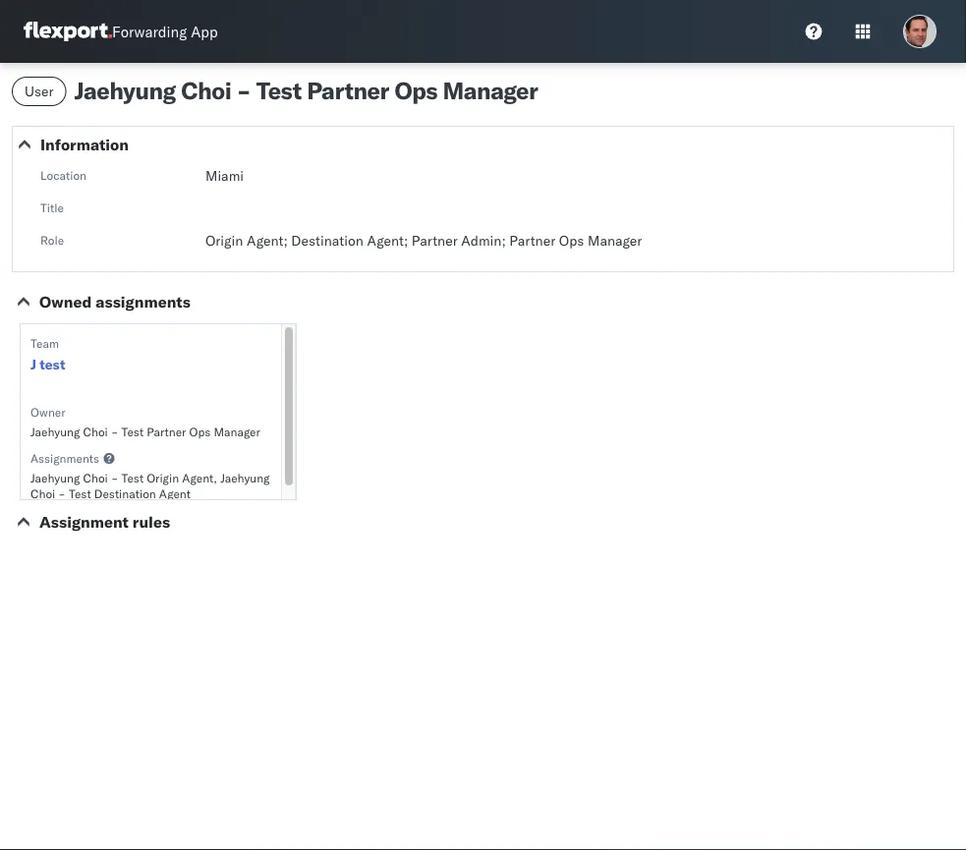 Task type: describe. For each thing, give the bounding box(es) containing it.
jaehyung inside owner jaehyung choi - test partner ops manager
[[30, 424, 80, 439]]

owner
[[30, 405, 65, 419]]

- up the assignment rules
[[111, 471, 118, 485]]

manager inside owner jaehyung choi - test partner ops manager
[[214, 424, 260, 439]]

jaehyung choi - test origin agent, jaehyung choi - test destination agent
[[30, 471, 270, 501]]

user
[[25, 83, 54, 100]]

forwarding app
[[112, 22, 218, 41]]

flexport. image
[[24, 22, 112, 41]]

title
[[40, 200, 64, 215]]

agent
[[159, 486, 191, 501]]

jaehyung down assignments
[[30, 471, 80, 485]]

assignments
[[30, 451, 99, 466]]

j test link
[[30, 355, 65, 375]]

jaehyung right agent,
[[220, 471, 270, 485]]

origin agent; destination agent; partner admin; partner ops manager
[[206, 232, 642, 249]]

app
[[191, 22, 218, 41]]

rules
[[133, 512, 170, 532]]

0 vertical spatial manager
[[443, 76, 539, 105]]

information
[[40, 135, 129, 154]]

2 horizontal spatial manager
[[588, 232, 642, 249]]

destination inside jaehyung choi - test origin agent, jaehyung choi - test destination agent
[[94, 486, 156, 501]]

agent,
[[182, 471, 217, 485]]

ops inside owner jaehyung choi - test partner ops manager
[[189, 424, 211, 439]]

- down assignments
[[58, 486, 66, 501]]



Task type: locate. For each thing, give the bounding box(es) containing it.
2 vertical spatial manager
[[214, 424, 260, 439]]

0 horizontal spatial manager
[[214, 424, 260, 439]]

1 agent; from the left
[[247, 232, 288, 249]]

0 horizontal spatial destination
[[94, 486, 156, 501]]

ops
[[395, 76, 438, 105], [560, 232, 585, 249], [189, 424, 211, 439]]

jaehyung
[[74, 76, 176, 105], [30, 424, 80, 439], [30, 471, 80, 485], [220, 471, 270, 485]]

-
[[237, 76, 251, 105], [111, 424, 118, 439], [111, 471, 118, 485], [58, 486, 66, 501]]

1 vertical spatial manager
[[588, 232, 642, 249]]

0 horizontal spatial agent;
[[247, 232, 288, 249]]

j
[[30, 356, 36, 373]]

destination
[[291, 232, 364, 249], [94, 486, 156, 501]]

jaehyung down forwarding app link
[[74, 76, 176, 105]]

1 horizontal spatial ops
[[395, 76, 438, 105]]

test
[[256, 76, 302, 105], [121, 424, 144, 439], [121, 471, 144, 485], [69, 486, 91, 501]]

test inside owner jaehyung choi - test partner ops manager
[[121, 424, 144, 439]]

jaehyung down owner
[[30, 424, 80, 439]]

owned assignments
[[39, 292, 191, 312]]

origin up agent
[[147, 471, 179, 485]]

2 vertical spatial ops
[[189, 424, 211, 439]]

origin
[[206, 232, 243, 249], [147, 471, 179, 485]]

team j test
[[30, 336, 65, 373]]

assignments
[[96, 292, 191, 312]]

choi inside owner jaehyung choi - test partner ops manager
[[83, 424, 108, 439]]

1 horizontal spatial origin
[[206, 232, 243, 249]]

role
[[40, 233, 64, 247]]

forwarding
[[112, 22, 187, 41]]

1 vertical spatial destination
[[94, 486, 156, 501]]

2 agent; from the left
[[367, 232, 408, 249]]

1 horizontal spatial agent;
[[367, 232, 408, 249]]

partner
[[307, 76, 389, 105], [412, 232, 458, 249], [510, 232, 556, 249], [147, 424, 186, 439]]

1 vertical spatial origin
[[147, 471, 179, 485]]

owned
[[39, 292, 92, 312]]

team
[[30, 336, 59, 351]]

0 horizontal spatial ops
[[189, 424, 211, 439]]

location
[[40, 168, 87, 182]]

- inside owner jaehyung choi - test partner ops manager
[[111, 424, 118, 439]]

test
[[40, 356, 65, 373]]

assignment
[[39, 512, 129, 532]]

admin;
[[462, 232, 506, 249]]

choi
[[181, 76, 231, 105], [83, 424, 108, 439], [83, 471, 108, 485], [30, 486, 55, 501]]

2 horizontal spatial ops
[[560, 232, 585, 249]]

0 horizontal spatial origin
[[147, 471, 179, 485]]

jaehyung choi - test partner ops manager
[[74, 76, 539, 105]]

1 horizontal spatial destination
[[291, 232, 364, 249]]

0 vertical spatial origin
[[206, 232, 243, 249]]

origin down the miami
[[206, 232, 243, 249]]

assignment rules
[[39, 512, 170, 532]]

partner inside owner jaehyung choi - test partner ops manager
[[147, 424, 186, 439]]

- up jaehyung choi - test origin agent, jaehyung choi - test destination agent
[[111, 424, 118, 439]]

0 vertical spatial destination
[[291, 232, 364, 249]]

0 vertical spatial ops
[[395, 76, 438, 105]]

agent;
[[247, 232, 288, 249], [367, 232, 408, 249]]

origin inside jaehyung choi - test origin agent, jaehyung choi - test destination agent
[[147, 471, 179, 485]]

owner jaehyung choi - test partner ops manager
[[30, 405, 260, 439]]

miami
[[206, 167, 244, 184]]

forwarding app link
[[24, 22, 218, 41]]

1 horizontal spatial manager
[[443, 76, 539, 105]]

1 vertical spatial ops
[[560, 232, 585, 249]]

manager
[[443, 76, 539, 105], [588, 232, 642, 249], [214, 424, 260, 439]]

- up the miami
[[237, 76, 251, 105]]



Task type: vqa. For each thing, say whether or not it's contained in the screenshot.
1st 'Yes' from the bottom
no



